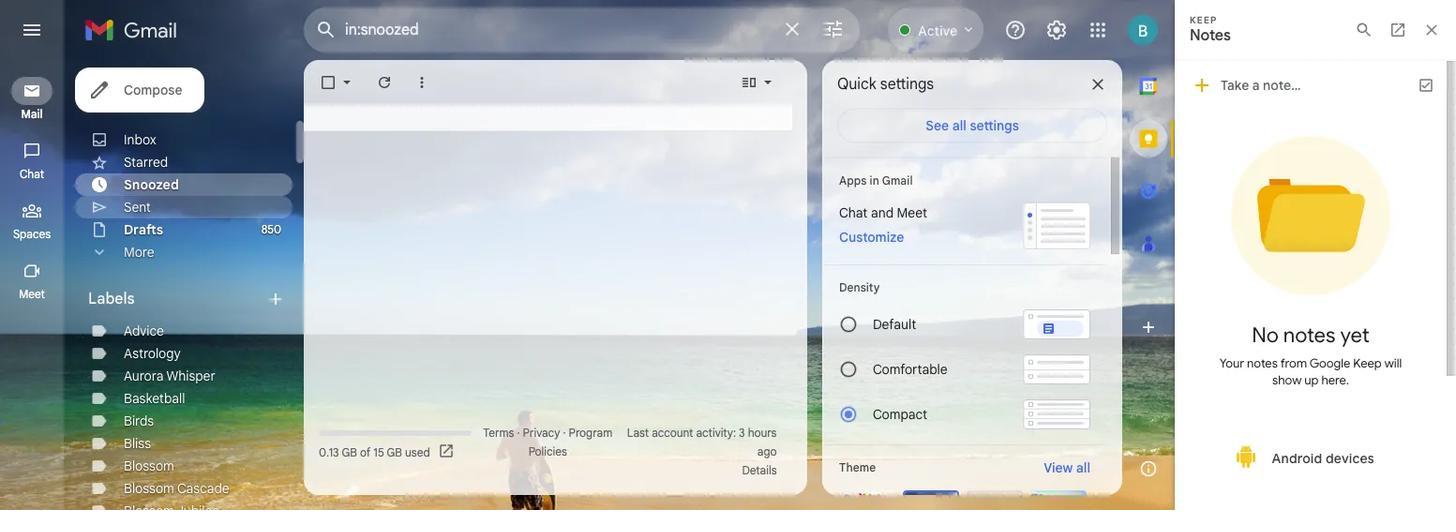 Task type: vqa. For each thing, say whether or not it's contained in the screenshot.
Jun 5
no



Task type: locate. For each thing, give the bounding box(es) containing it.
1 vertical spatial chat
[[839, 204, 868, 221]]

1 horizontal spatial chat
[[839, 204, 868, 221]]

drafts link
[[124, 221, 163, 238]]

mail heading
[[0, 107, 64, 122]]

3
[[739, 426, 745, 440]]

density
[[839, 280, 880, 295]]

program policies link
[[529, 426, 613, 459]]

2 blossom from the top
[[124, 480, 174, 497]]

quick settings element
[[838, 75, 934, 109]]

more button
[[75, 241, 293, 264]]

blossom down bliss
[[124, 458, 174, 475]]

advice link
[[124, 323, 164, 340]]

0 vertical spatial chat
[[20, 167, 44, 181]]

0 horizontal spatial chat
[[20, 167, 44, 181]]

astrology
[[124, 345, 181, 362]]

blossom for blossom cascade
[[124, 480, 174, 497]]

quick settings
[[838, 75, 934, 94]]

None checkbox
[[319, 73, 338, 92]]

tab list
[[1123, 60, 1175, 443]]

quick
[[838, 75, 877, 94]]

terms
[[483, 426, 514, 440]]

navigation
[[0, 60, 66, 510]]

main content
[[304, 60, 808, 495]]

chat inside heading
[[20, 167, 44, 181]]

snoozed link
[[124, 176, 179, 193]]

0 horizontal spatial ·
[[517, 426, 520, 440]]

main content containing terms
[[304, 60, 808, 495]]

main menu image
[[21, 19, 43, 41]]

blossom down blossom link
[[124, 480, 174, 497]]

labels heading
[[88, 290, 266, 309]]

footer containing terms
[[304, 424, 793, 480]]

1 horizontal spatial ·
[[563, 426, 566, 440]]

chat
[[20, 167, 44, 181], [839, 204, 868, 221]]

0 horizontal spatial meet
[[19, 287, 45, 301]]

·
[[517, 426, 520, 440], [563, 426, 566, 440]]

gb left of
[[342, 445, 357, 459]]

blossom
[[124, 458, 174, 475], [124, 480, 174, 497]]

· right privacy 'link'
[[563, 426, 566, 440]]

account
[[652, 426, 694, 440]]

gb right 15
[[387, 445, 402, 459]]

details link
[[742, 463, 777, 477]]

0 vertical spatial blossom
[[124, 458, 174, 475]]

used
[[405, 445, 430, 459]]

advanced search options image
[[815, 10, 853, 48]]

program
[[569, 426, 613, 440]]

chat down mail heading
[[20, 167, 44, 181]]

footer inside "main content"
[[304, 424, 793, 480]]

terms · privacy ·
[[483, 426, 569, 440]]

1 horizontal spatial meet
[[897, 204, 928, 221]]

whisper
[[166, 368, 216, 385]]

search in mail image
[[310, 13, 343, 47]]

Search in mail search field
[[304, 8, 860, 53]]

footer
[[304, 424, 793, 480]]

compact
[[873, 406, 928, 423]]

basketball link
[[124, 390, 185, 407]]

more
[[124, 244, 154, 261]]

1 horizontal spatial gb
[[387, 445, 402, 459]]

mail
[[21, 107, 43, 121]]

1 vertical spatial meet
[[19, 287, 45, 301]]

theme
[[839, 461, 876, 475]]

chat left and
[[839, 204, 868, 221]]

850
[[261, 222, 281, 236]]

gb
[[342, 445, 357, 459], [387, 445, 402, 459]]

cascade
[[177, 480, 229, 497]]

terms link
[[483, 426, 514, 440]]

1 vertical spatial blossom
[[124, 480, 174, 497]]

· right terms link
[[517, 426, 520, 440]]

meet down spaces heading
[[19, 287, 45, 301]]

0 horizontal spatial gb
[[342, 445, 357, 459]]

sent link
[[124, 199, 151, 216]]

aurora
[[124, 368, 164, 385]]

2 gb from the left
[[387, 445, 402, 459]]

2 · from the left
[[563, 426, 566, 440]]

compose button
[[75, 68, 205, 113]]

last account activity: 3 hours ago details
[[627, 426, 777, 477]]

aurora whisper link
[[124, 368, 216, 385]]

follow link to manage storage image
[[438, 443, 456, 461]]

inbox
[[124, 131, 157, 148]]

apps in gmail
[[839, 174, 913, 188]]

gmail
[[882, 174, 913, 188]]

meet
[[897, 204, 928, 221], [19, 287, 45, 301]]

gmail image
[[84, 11, 187, 49]]

refresh image
[[375, 73, 394, 92]]

settings
[[880, 75, 934, 94]]

bliss
[[124, 435, 151, 452]]

in
[[870, 174, 880, 188]]

chat for chat and meet
[[839, 204, 868, 221]]

0 vertical spatial meet
[[897, 204, 928, 221]]

1 blossom from the top
[[124, 458, 174, 475]]

policies
[[529, 445, 567, 459]]

activity:
[[696, 426, 736, 440]]

meet right and
[[897, 204, 928, 221]]

astrology link
[[124, 345, 181, 362]]

advice
[[124, 323, 164, 340]]



Task type: describe. For each thing, give the bounding box(es) containing it.
settings image
[[1046, 19, 1068, 41]]

bliss link
[[124, 435, 151, 452]]

none checkbox inside "main content"
[[319, 73, 338, 92]]

chat for chat
[[20, 167, 44, 181]]

0.13
[[319, 445, 339, 459]]

hours
[[748, 426, 777, 440]]

15
[[374, 445, 384, 459]]

and
[[871, 204, 894, 221]]

inbox link
[[124, 131, 157, 148]]

Search in mail text field
[[345, 21, 770, 39]]

compose
[[124, 82, 182, 98]]

1 · from the left
[[517, 426, 520, 440]]

of
[[360, 445, 371, 459]]

0.13 gb of 15 gb used
[[319, 445, 430, 459]]

spaces heading
[[0, 227, 64, 242]]

meet heading
[[0, 287, 64, 302]]

details
[[742, 463, 777, 477]]

starred
[[124, 154, 168, 171]]

theme element
[[839, 459, 876, 477]]

ago
[[758, 445, 777, 459]]

display density element
[[839, 280, 1091, 295]]

blossom for blossom link
[[124, 458, 174, 475]]

drafts
[[124, 221, 163, 238]]

toggle split pane mode image
[[740, 73, 759, 92]]

aurora whisper
[[124, 368, 216, 385]]

1 gb from the left
[[342, 445, 357, 459]]

blossom link
[[124, 458, 174, 475]]

meet inside heading
[[19, 287, 45, 301]]

sent
[[124, 199, 151, 216]]

birds
[[124, 413, 154, 430]]

last
[[627, 426, 649, 440]]

labels
[[88, 290, 135, 309]]

starred link
[[124, 154, 168, 171]]

snoozed
[[124, 176, 179, 193]]

navigation containing mail
[[0, 60, 66, 510]]

basketball
[[124, 390, 185, 407]]

apps
[[839, 174, 867, 188]]

chat and meet
[[839, 204, 928, 221]]

chat heading
[[0, 167, 64, 182]]

privacy link
[[523, 426, 560, 440]]

clear search image
[[774, 10, 812, 48]]

blossom cascade link
[[124, 480, 229, 497]]

default
[[873, 316, 917, 333]]

comfortable
[[873, 361, 948, 378]]

more image
[[413, 73, 431, 92]]

program policies
[[529, 426, 613, 459]]

blossom cascade
[[124, 480, 229, 497]]

spaces
[[13, 227, 51, 241]]

birds link
[[124, 413, 154, 430]]

privacy
[[523, 426, 560, 440]]



